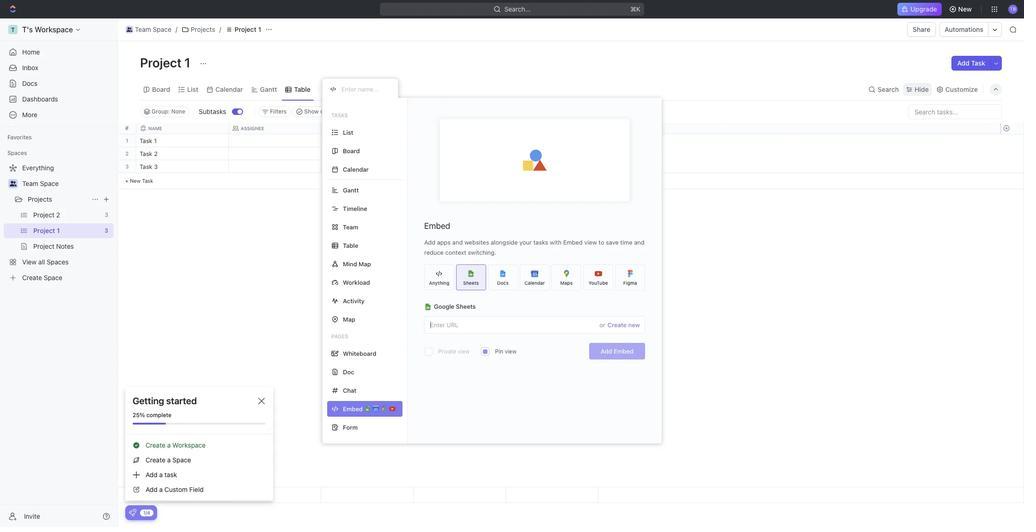 Task type: locate. For each thing, give the bounding box(es) containing it.
0 vertical spatial space
[[153, 25, 171, 33]]

a up task
[[167, 457, 171, 465]]

create up add a task at left bottom
[[146, 457, 165, 465]]

0 horizontal spatial project
[[140, 55, 182, 70]]

1 vertical spatial to do cell
[[321, 160, 414, 173]]

projects
[[191, 25, 215, 33], [28, 196, 52, 203]]

1 horizontal spatial team space link
[[123, 24, 174, 35]]

customize button
[[934, 83, 981, 96]]

1 horizontal spatial 2
[[154, 150, 158, 158]]

create up create a space
[[146, 442, 165, 450]]

task down task 3 at left
[[142, 178, 153, 184]]

0 vertical spatial list
[[187, 85, 198, 93]]

embed right with
[[563, 239, 583, 246]]

add task
[[958, 59, 986, 67]]

1 vertical spatial embed
[[563, 239, 583, 246]]

new
[[959, 5, 972, 13], [130, 178, 141, 184]]

space inside tree
[[40, 180, 59, 188]]

add apps and websites alongside your tasks with embed view to save time and reduce context switching.
[[424, 239, 645, 257]]

view
[[584, 239, 597, 246], [458, 349, 470, 355], [505, 349, 517, 355]]

0 vertical spatial project 1
[[235, 25, 261, 33]]

space right user group icon
[[153, 25, 171, 33]]

to do
[[327, 151, 343, 157], [327, 164, 343, 170]]

add down 'or'
[[601, 348, 612, 355]]

calendar up timeline at top left
[[343, 166, 369, 173]]

1 horizontal spatial gantt
[[343, 187, 359, 194]]

2 horizontal spatial calendar
[[525, 280, 545, 286]]

view
[[334, 85, 349, 93]]

project
[[235, 25, 256, 33], [140, 55, 182, 70]]

view button
[[322, 79, 352, 100]]

2 vertical spatial task
[[142, 178, 153, 184]]

share
[[913, 25, 931, 33]]

2 horizontal spatial team
[[343, 223, 358, 231]]

1 inside 'link'
[[258, 25, 261, 33]]

to do cell
[[321, 147, 414, 160], [321, 160, 414, 173]]

apps
[[437, 239, 451, 246]]

table up mind
[[343, 242, 358, 249]]

a up create a space
[[167, 442, 171, 450]]

closed
[[320, 108, 338, 115]]

view right pin
[[505, 349, 517, 355]]

1 and from the left
[[452, 239, 463, 246]]

0 horizontal spatial board
[[152, 85, 170, 93]]

2 / from the left
[[219, 25, 221, 33]]

#
[[125, 125, 129, 132]]

team space right user group image
[[22, 180, 59, 188]]

whiteboard
[[343, 350, 376, 358]]

0 vertical spatial new
[[959, 5, 972, 13]]

docs
[[22, 80, 37, 87], [497, 280, 509, 286]]

maps
[[561, 280, 573, 286]]

customize
[[946, 85, 978, 93]]

space
[[153, 25, 171, 33], [40, 180, 59, 188], [172, 457, 191, 465]]

team right user group icon
[[135, 25, 151, 33]]

space down create a workspace
[[172, 457, 191, 465]]

0 vertical spatial to do cell
[[321, 147, 414, 160]]

to for ‎task 2
[[327, 151, 334, 157]]

youtube
[[589, 280, 608, 286]]

1 horizontal spatial projects
[[191, 25, 215, 33]]

embed down or create new
[[614, 348, 634, 355]]

25% complete
[[133, 412, 171, 419]]

do
[[335, 151, 343, 157], [335, 164, 343, 170]]

0 horizontal spatial view
[[458, 349, 470, 355]]

docs inside sidebar "navigation"
[[22, 80, 37, 87]]

0 horizontal spatial table
[[294, 85, 311, 93]]

0 vertical spatial team space link
[[123, 24, 174, 35]]

press space to select this row. row containing ‎task 2
[[136, 147, 599, 162]]

task up customize
[[971, 59, 986, 67]]

team space link
[[123, 24, 174, 35], [22, 177, 112, 191]]

embed up apps
[[424, 221, 450, 231]]

1 horizontal spatial /
[[219, 25, 221, 33]]

1 to do cell from the top
[[321, 147, 414, 160]]

1 horizontal spatial project 1
[[235, 25, 261, 33]]

1 vertical spatial create
[[146, 442, 165, 450]]

search...
[[505, 5, 531, 13]]

1 horizontal spatial and
[[634, 239, 645, 246]]

2 up task 3 at left
[[154, 150, 158, 158]]

list
[[187, 85, 198, 93], [343, 129, 353, 136]]

0 horizontal spatial projects
[[28, 196, 52, 203]]

2 and from the left
[[634, 239, 645, 246]]

press space to select this row. row
[[118, 135, 136, 147], [136, 135, 599, 149], [118, 147, 136, 160], [136, 147, 599, 162], [118, 160, 136, 173], [136, 160, 599, 175], [136, 488, 599, 504]]

1 to do from the top
[[327, 151, 343, 157]]

task down ‎task 2
[[140, 163, 152, 171]]

new inside grid
[[130, 178, 141, 184]]

row group containing 1 2 3
[[118, 135, 136, 190]]

create for create a space
[[146, 457, 165, 465]]

row group
[[118, 135, 136, 190], [136, 135, 599, 190], [1001, 135, 1024, 190], [1001, 488, 1024, 503]]

3 left task 3 at left
[[125, 164, 129, 170]]

2 ‎task from the top
[[140, 150, 152, 158]]

1 vertical spatial projects
[[28, 196, 52, 203]]

getting
[[133, 396, 164, 407]]

map right mind
[[359, 260, 371, 268]]

1 vertical spatial map
[[343, 316, 355, 323]]

list up subtasks button
[[187, 85, 198, 93]]

0 horizontal spatial /
[[176, 25, 177, 33]]

grid containing ‎task 1
[[118, 123, 1024, 504]]

or
[[600, 321, 605, 329]]

1 horizontal spatial project
[[235, 25, 256, 33]]

0 vertical spatial task
[[971, 59, 986, 67]]

board down tasks at the top of page
[[343, 147, 360, 155]]

0 horizontal spatial space
[[40, 180, 59, 188]]

0 horizontal spatial calendar
[[215, 85, 243, 93]]

2 vertical spatial team
[[343, 223, 358, 231]]

team down timeline at top left
[[343, 223, 358, 231]]

team space inside tree
[[22, 180, 59, 188]]

figma
[[623, 280, 637, 286]]

0 vertical spatial docs
[[22, 80, 37, 87]]

embed
[[424, 221, 450, 231], [563, 239, 583, 246], [614, 348, 634, 355]]

press space to select this row. row containing 3
[[118, 160, 136, 173]]

docs down the alongside
[[497, 280, 509, 286]]

anything
[[429, 280, 450, 286]]

0 vertical spatial team space
[[135, 25, 171, 33]]

0 horizontal spatial team space link
[[22, 177, 112, 191]]

1 horizontal spatial team space
[[135, 25, 171, 33]]

add inside add apps and websites alongside your tasks with embed view to save time and reduce context switching.
[[424, 239, 436, 246]]

activity
[[343, 297, 365, 305]]

2
[[154, 150, 158, 158], [126, 151, 129, 157]]

1 horizontal spatial embed
[[563, 239, 583, 246]]

1 vertical spatial team space
[[22, 180, 59, 188]]

1 horizontal spatial projects link
[[179, 24, 218, 35]]

add for add task
[[958, 59, 970, 67]]

invite
[[24, 513, 40, 521]]

1 vertical spatial project 1
[[140, 55, 193, 70]]

add left task
[[146, 471, 158, 479]]

cell
[[229, 135, 321, 147], [321, 135, 414, 147], [414, 135, 506, 147], [229, 147, 321, 160], [414, 147, 506, 160], [229, 160, 321, 173], [414, 160, 506, 173]]

project inside 'link'
[[235, 25, 256, 33]]

search
[[878, 85, 899, 93]]

view right private
[[458, 349, 470, 355]]

do for task 3
[[335, 164, 343, 170]]

1 vertical spatial board
[[343, 147, 360, 155]]

0 horizontal spatial and
[[452, 239, 463, 246]]

projects link
[[179, 24, 218, 35], [28, 192, 88, 207]]

task 3
[[140, 163, 158, 171]]

team space link inside tree
[[22, 177, 112, 191]]

new up automations
[[959, 5, 972, 13]]

add inside button
[[601, 348, 612, 355]]

0 horizontal spatial projects link
[[28, 192, 88, 207]]

0 horizontal spatial map
[[343, 316, 355, 323]]

0 vertical spatial ‎task
[[140, 137, 152, 145]]

task inside button
[[971, 59, 986, 67]]

2 for ‎task
[[154, 150, 158, 158]]

do down tasks at the top of page
[[335, 151, 343, 157]]

0 vertical spatial embed
[[424, 221, 450, 231]]

field
[[189, 486, 204, 494]]

your
[[520, 239, 532, 246]]

team inside tree
[[22, 180, 38, 188]]

tasks
[[534, 239, 548, 246]]

1 vertical spatial table
[[343, 242, 358, 249]]

‎task down ‎task 1
[[140, 150, 152, 158]]

project 1
[[235, 25, 261, 33], [140, 55, 193, 70]]

new button
[[946, 2, 978, 17]]

0 horizontal spatial new
[[130, 178, 141, 184]]

0 horizontal spatial team
[[22, 180, 38, 188]]

‎task 1
[[140, 137, 157, 145]]

to do cell for task 3
[[321, 160, 414, 173]]

list link
[[185, 83, 198, 96]]

1 vertical spatial to
[[327, 164, 334, 170]]

3
[[154, 163, 158, 171], [125, 164, 129, 170]]

press space to select this row. row containing task 3
[[136, 160, 599, 175]]

to for task 3
[[327, 164, 334, 170]]

add up customize
[[958, 59, 970, 67]]

and up the context at the left top of the page
[[452, 239, 463, 246]]

1
[[258, 25, 261, 33], [184, 55, 191, 70], [154, 137, 157, 145], [126, 138, 128, 144]]

a for workspace
[[167, 442, 171, 450]]

1 horizontal spatial team
[[135, 25, 151, 33]]

2 vertical spatial space
[[172, 457, 191, 465]]

2 horizontal spatial view
[[584, 239, 597, 246]]

new for new task
[[130, 178, 141, 184]]

2 vertical spatial create
[[146, 457, 165, 465]]

2 vertical spatial to
[[599, 239, 604, 246]]

2 inside press space to select this row. row
[[154, 150, 158, 158]]

1 horizontal spatial view
[[505, 349, 517, 355]]

add for add embed
[[601, 348, 612, 355]]

calendar left 'maps' on the bottom
[[525, 280, 545, 286]]

0 vertical spatial do
[[335, 151, 343, 157]]

2 do from the top
[[335, 164, 343, 170]]

1 vertical spatial do
[[335, 164, 343, 170]]

2 inside 1 2 3
[[126, 151, 129, 157]]

home
[[22, 48, 40, 56]]

add up reduce
[[424, 239, 436, 246]]

board left list link
[[152, 85, 170, 93]]

list down tasks at the top of page
[[343, 129, 353, 136]]

3 down ‎task 2
[[154, 163, 158, 171]]

docs down inbox
[[22, 80, 37, 87]]

timeline
[[343, 205, 367, 212]]

view for pin view
[[505, 349, 517, 355]]

‎task
[[140, 137, 152, 145], [140, 150, 152, 158]]

create right 'or'
[[608, 321, 627, 329]]

team
[[135, 25, 151, 33], [22, 180, 38, 188], [343, 223, 358, 231]]

1 ‎task from the top
[[140, 137, 152, 145]]

space right user group image
[[40, 180, 59, 188]]

gantt left table link
[[260, 85, 277, 93]]

sheets
[[463, 280, 479, 286], [456, 303, 476, 311]]

0 vertical spatial gantt
[[260, 85, 277, 93]]

‎task for ‎task 2
[[140, 150, 152, 158]]

hide
[[915, 85, 929, 93]]

user group image
[[127, 27, 132, 32]]

press space to select this row. row containing 2
[[118, 147, 136, 160]]

add a custom field
[[146, 486, 204, 494]]

tree containing team space
[[4, 161, 114, 286]]

add inside button
[[958, 59, 970, 67]]

0 horizontal spatial team space
[[22, 180, 59, 188]]

team space
[[135, 25, 171, 33], [22, 180, 59, 188]]

table link
[[292, 83, 311, 96]]

0 vertical spatial to do
[[327, 151, 343, 157]]

favorites button
[[4, 132, 35, 143]]

view button
[[322, 83, 352, 96]]

team right user group image
[[22, 180, 38, 188]]

calendar up subtasks button
[[215, 85, 243, 93]]

1 vertical spatial projects link
[[28, 192, 88, 207]]

new down task 3 at left
[[130, 178, 141, 184]]

1 vertical spatial team
[[22, 180, 38, 188]]

add down add a task at left bottom
[[146, 486, 158, 494]]

map down activity
[[343, 316, 355, 323]]

docs link
[[4, 76, 114, 91]]

1 do from the top
[[335, 151, 343, 157]]

/
[[176, 25, 177, 33], [219, 25, 221, 33]]

1 vertical spatial to do
[[327, 164, 343, 170]]

table
[[294, 85, 311, 93], [343, 242, 358, 249]]

1 vertical spatial task
[[140, 163, 152, 171]]

row
[[136, 123, 599, 135]]

task
[[971, 59, 986, 67], [140, 163, 152, 171], [142, 178, 153, 184]]

board link
[[150, 83, 170, 96]]

2 vertical spatial embed
[[614, 348, 634, 355]]

1 horizontal spatial list
[[343, 129, 353, 136]]

0 vertical spatial table
[[294, 85, 311, 93]]

new inside new button
[[959, 5, 972, 13]]

2 left ‎task 2
[[126, 151, 129, 157]]

1 vertical spatial docs
[[497, 280, 509, 286]]

grid
[[118, 123, 1024, 504]]

Enter URL text field
[[425, 317, 600, 334]]

subtasks
[[199, 108, 226, 116]]

2 horizontal spatial embed
[[614, 348, 634, 355]]

1 vertical spatial calendar
[[343, 166, 369, 173]]

team space right user group icon
[[135, 25, 171, 33]]

sheets up "google sheets"
[[463, 280, 479, 286]]

table up show
[[294, 85, 311, 93]]

‎task up ‎task 2
[[140, 137, 152, 145]]

1 vertical spatial new
[[130, 178, 141, 184]]

1 vertical spatial project
[[140, 55, 182, 70]]

sheets right google
[[456, 303, 476, 311]]

a for space
[[167, 457, 171, 465]]

1 vertical spatial team space link
[[22, 177, 112, 191]]

tree
[[4, 161, 114, 286]]

0 horizontal spatial 2
[[126, 151, 129, 157]]

0 vertical spatial calendar
[[215, 85, 243, 93]]

0 vertical spatial board
[[152, 85, 170, 93]]

calendar
[[215, 85, 243, 93], [343, 166, 369, 173], [525, 280, 545, 286]]

a down add a task at left bottom
[[159, 486, 163, 494]]

0 vertical spatial to
[[327, 151, 334, 157]]

0 vertical spatial projects link
[[179, 24, 218, 35]]

to do for ‎task 2
[[327, 151, 343, 157]]

view inside add apps and websites alongside your tasks with embed view to save time and reduce context switching.
[[584, 239, 597, 246]]

view left save at the right top of page
[[584, 239, 597, 246]]

gantt up timeline at top left
[[343, 187, 359, 194]]

add
[[958, 59, 970, 67], [424, 239, 436, 246], [601, 348, 612, 355], [146, 471, 158, 479], [146, 486, 158, 494]]

do up timeline at top left
[[335, 164, 343, 170]]

2 to do from the top
[[327, 164, 343, 170]]

2 to do cell from the top
[[321, 160, 414, 173]]

1 vertical spatial space
[[40, 180, 59, 188]]

and right time
[[634, 239, 645, 246]]

a left task
[[159, 471, 163, 479]]



Task type: describe. For each thing, give the bounding box(es) containing it.
show closed
[[304, 108, 338, 115]]

a for task
[[159, 471, 163, 479]]

‎task 2
[[140, 150, 158, 158]]

task
[[165, 471, 177, 479]]

or create new
[[600, 321, 640, 329]]

time
[[620, 239, 633, 246]]

add embed button
[[589, 343, 645, 360]]

calendar link
[[214, 83, 243, 96]]

1 horizontal spatial table
[[343, 242, 358, 249]]

press space to select this row. row containing ‎task 1
[[136, 135, 599, 149]]

⌘k
[[631, 5, 641, 13]]

1 horizontal spatial docs
[[497, 280, 509, 286]]

workspace
[[172, 442, 206, 450]]

25%
[[133, 412, 145, 419]]

getting started
[[133, 396, 197, 407]]

0 vertical spatial projects
[[191, 25, 215, 33]]

1 2 3
[[125, 138, 129, 170]]

pin view
[[495, 349, 517, 355]]

1 horizontal spatial calendar
[[343, 166, 369, 173]]

2 horizontal spatial space
[[172, 457, 191, 465]]

search button
[[866, 83, 902, 96]]

dashboards link
[[4, 92, 114, 107]]

home link
[[4, 45, 114, 60]]

0 vertical spatial create
[[608, 321, 627, 329]]

user group image
[[9, 181, 16, 187]]

context
[[445, 249, 466, 257]]

share button
[[907, 22, 936, 37]]

2 vertical spatial calendar
[[525, 280, 545, 286]]

to inside add apps and websites alongside your tasks with embed view to save time and reduce context switching.
[[599, 239, 604, 246]]

dashboards
[[22, 95, 58, 103]]

1 horizontal spatial space
[[153, 25, 171, 33]]

to do cell for ‎task 2
[[321, 147, 414, 160]]

automations button
[[940, 23, 988, 37]]

Enter name... field
[[341, 85, 391, 93]]

press space to select this row. row containing 1
[[118, 135, 136, 147]]

show
[[304, 108, 319, 115]]

private view
[[438, 349, 470, 355]]

automations
[[945, 25, 984, 33]]

create a space
[[146, 457, 191, 465]]

2 for 1
[[126, 151, 129, 157]]

embed inside add apps and websites alongside your tasks with embed view to save time and reduce context switching.
[[563, 239, 583, 246]]

row group containing ‎task 1
[[136, 135, 599, 190]]

favorites
[[7, 134, 32, 141]]

google
[[434, 303, 454, 311]]

spaces
[[7, 150, 27, 157]]

upgrade link
[[898, 3, 942, 16]]

project 1 inside 'link'
[[235, 25, 261, 33]]

embed inside button
[[614, 348, 634, 355]]

do for ‎task 2
[[335, 151, 343, 157]]

1 vertical spatial list
[[343, 129, 353, 136]]

tree inside sidebar "navigation"
[[4, 161, 114, 286]]

1 horizontal spatial 3
[[154, 163, 158, 171]]

sidebar navigation
[[0, 18, 118, 528]]

0 horizontal spatial list
[[187, 85, 198, 93]]

new
[[628, 321, 640, 329]]

task for add task
[[971, 59, 986, 67]]

mind map
[[343, 260, 371, 268]]

alongside
[[491, 239, 518, 246]]

doc
[[343, 369, 354, 376]]

‎task for ‎task 1
[[140, 137, 152, 145]]

add task button
[[952, 56, 991, 71]]

switching.
[[468, 249, 496, 257]]

onboarding checklist button element
[[129, 510, 136, 517]]

Search tasks... text field
[[909, 105, 1002, 119]]

started
[[166, 396, 197, 407]]

1/4
[[143, 511, 150, 516]]

google sheets
[[434, 303, 476, 311]]

0 vertical spatial team
[[135, 25, 151, 33]]

create for create a workspace
[[146, 442, 165, 450]]

form
[[343, 424, 358, 432]]

close image
[[258, 398, 265, 405]]

chat
[[343, 387, 357, 395]]

custom
[[165, 486, 188, 494]]

add embed
[[601, 348, 634, 355]]

inbox link
[[4, 61, 114, 75]]

pages
[[331, 334, 348, 340]]

add a task
[[146, 471, 177, 479]]

projects inside tree
[[28, 196, 52, 203]]

0 horizontal spatial project 1
[[140, 55, 193, 70]]

add for add a custom field
[[146, 486, 158, 494]]

complete
[[146, 412, 171, 419]]

show closed button
[[293, 106, 342, 117]]

project 1 link
[[223, 24, 264, 35]]

0 vertical spatial sheets
[[463, 280, 479, 286]]

pin
[[495, 349, 503, 355]]

1 vertical spatial sheets
[[456, 303, 476, 311]]

inbox
[[22, 64, 38, 72]]

1 / from the left
[[176, 25, 177, 33]]

hide button
[[904, 83, 932, 96]]

1 vertical spatial gantt
[[343, 187, 359, 194]]

workload
[[343, 279, 370, 286]]

a for custom
[[159, 486, 163, 494]]

1 inside 1 2 3
[[126, 138, 128, 144]]

websites
[[465, 239, 489, 246]]

0 horizontal spatial gantt
[[260, 85, 277, 93]]

new for new
[[959, 5, 972, 13]]

onboarding checklist button image
[[129, 510, 136, 517]]

save
[[606, 239, 619, 246]]

reduce
[[424, 249, 444, 257]]

private
[[438, 349, 456, 355]]

to do for task 3
[[327, 164, 343, 170]]

task for new task
[[142, 178, 153, 184]]

0 horizontal spatial embed
[[424, 221, 450, 231]]

projects link inside tree
[[28, 192, 88, 207]]

gantt link
[[258, 83, 277, 96]]

add for add apps and websites alongside your tasks with embed view to save time and reduce context switching.
[[424, 239, 436, 246]]

subtasks button
[[195, 104, 232, 119]]

with
[[550, 239, 562, 246]]

new task
[[130, 178, 153, 184]]

1 horizontal spatial board
[[343, 147, 360, 155]]

tasks
[[331, 112, 348, 118]]

0 horizontal spatial 3
[[125, 164, 129, 170]]

upgrade
[[911, 5, 937, 13]]

add for add a task
[[146, 471, 158, 479]]

0 vertical spatial map
[[359, 260, 371, 268]]

view for private view
[[458, 349, 470, 355]]

create a workspace
[[146, 442, 206, 450]]

mind
[[343, 260, 357, 268]]



Task type: vqa. For each thing, say whether or not it's contained in the screenshot.
right Project
yes



